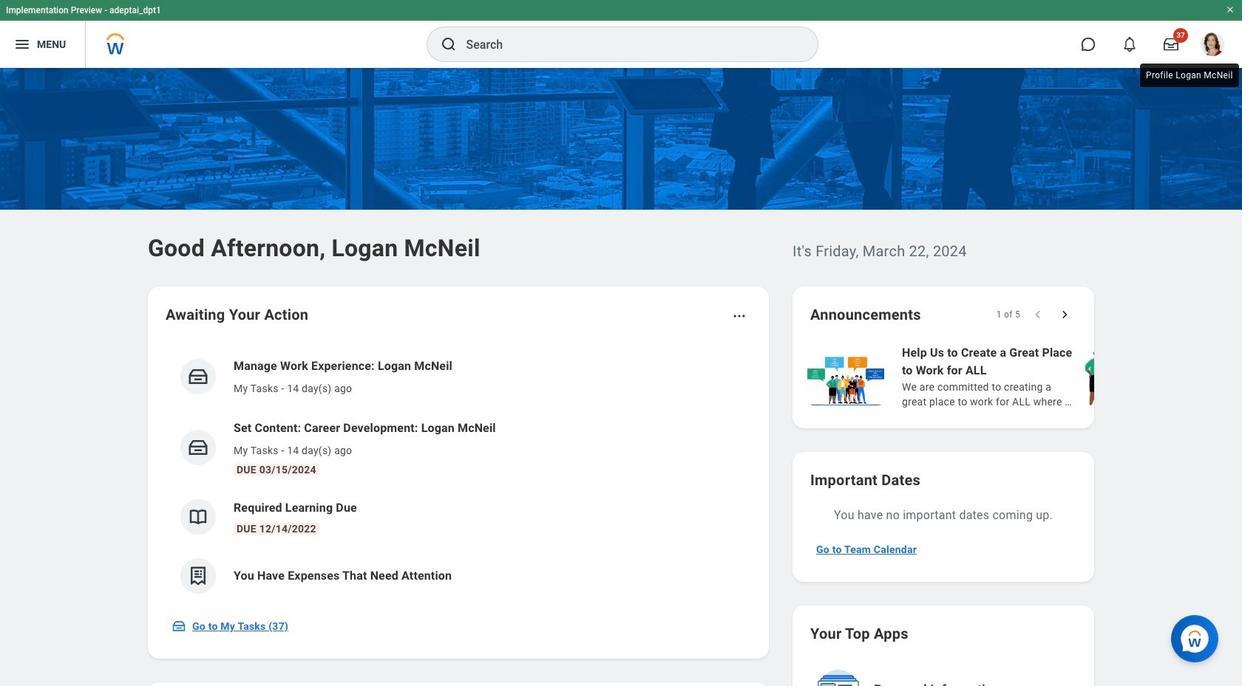 Task type: locate. For each thing, give the bounding box(es) containing it.
dashboard expenses image
[[187, 566, 209, 588]]

banner
[[0, 0, 1242, 68]]

notifications large image
[[1122, 37, 1137, 52]]

0 vertical spatial inbox image
[[187, 366, 209, 388]]

chevron left small image
[[1031, 308, 1046, 322]]

book open image
[[187, 507, 209, 529]]

1 inbox image from the top
[[187, 366, 209, 388]]

2 inbox image from the top
[[187, 437, 209, 459]]

profile logan mcneil image
[[1201, 33, 1224, 59]]

list
[[804, 343, 1242, 411], [166, 346, 751, 606]]

inbox image
[[187, 366, 209, 388], [187, 437, 209, 459]]

related actions image
[[732, 309, 747, 324]]

status
[[996, 309, 1020, 321]]

justify image
[[13, 35, 31, 53]]

1 vertical spatial inbox image
[[187, 437, 209, 459]]

main content
[[0, 68, 1242, 687]]

tooltip
[[1137, 61, 1242, 90]]

close environment banner image
[[1226, 5, 1235, 14]]



Task type: describe. For each thing, give the bounding box(es) containing it.
inbox large image
[[1164, 37, 1179, 52]]

Search Workday  search field
[[466, 28, 787, 61]]

0 horizontal spatial list
[[166, 346, 751, 606]]

search image
[[440, 35, 457, 53]]

inbox image
[[172, 620, 186, 634]]

chevron right small image
[[1057, 308, 1072, 322]]

1 horizontal spatial list
[[804, 343, 1242, 411]]



Task type: vqa. For each thing, say whether or not it's contained in the screenshot.
MY WATCHED CASES (1) link
no



